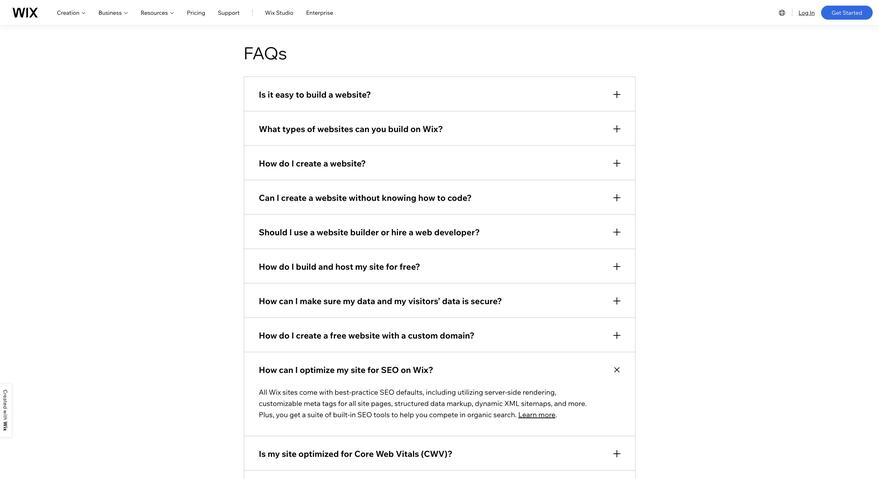 Task type: locate. For each thing, give the bounding box(es) containing it.
with up tags
[[319, 388, 333, 397]]

website
[[315, 192, 347, 203], [317, 227, 349, 237], [349, 330, 380, 341]]

2 do from the top
[[279, 261, 290, 272]]

support
[[218, 9, 240, 16]]

how inside how do i create a free website with a custom domain? list item
[[259, 330, 277, 341]]

website right the use
[[317, 227, 349, 237]]

2 how from the top
[[259, 261, 277, 272]]

1 vertical spatial wix?
[[413, 365, 434, 375]]

(cwv)?
[[421, 448, 453, 459]]

pricing link
[[187, 8, 205, 17]]

website?
[[335, 89, 371, 100], [330, 158, 366, 169]]

how do i create a free website with a custom domain? list item
[[244, 317, 636, 352]]

how inside list item
[[259, 365, 277, 375]]

0 vertical spatial create
[[296, 158, 322, 169]]

0 vertical spatial and
[[319, 261, 334, 272]]

xml
[[505, 399, 520, 408]]

1 horizontal spatial to
[[392, 410, 398, 419]]

you inside list item
[[372, 124, 387, 134]]

build
[[306, 89, 327, 100], [388, 124, 409, 134], [296, 261, 317, 272]]

seo up pages,
[[380, 388, 395, 397]]

for left core
[[341, 448, 353, 459]]

2 horizontal spatial and
[[555, 399, 567, 408]]

builder
[[351, 227, 379, 237]]

0 vertical spatial with
[[382, 330, 400, 341]]

2 in from the left
[[460, 410, 466, 419]]

wix? up defaults,
[[413, 365, 434, 375]]

tools
[[374, 410, 390, 419]]

side
[[508, 388, 522, 397]]

data down including
[[431, 399, 445, 408]]

is inside list item
[[259, 89, 266, 100]]

without
[[349, 192, 380, 203]]

seo left tools at the bottom left of the page
[[358, 410, 372, 419]]

structured
[[395, 399, 429, 408]]

1 vertical spatial seo
[[380, 388, 395, 397]]

1 horizontal spatial and
[[377, 296, 393, 306]]

0 vertical spatial website?
[[335, 89, 371, 100]]

of inside all wix sites come with best-practice seo defaults, including utilizing server-side rendering, customizable meta tags for all site pages, structured data markup, dynamic xml sitemaps, and more. plus, you get a suite of built-in seo tools to help you compete in organic search.
[[325, 410, 332, 419]]

it
[[268, 89, 274, 100]]

can for optimize
[[279, 365, 294, 375]]

can inside list item
[[279, 296, 294, 306]]

wix left studio in the top left of the page
[[265, 9, 275, 16]]

2 vertical spatial and
[[555, 399, 567, 408]]

what
[[259, 124, 281, 134]]

domain?
[[440, 330, 475, 341]]

rendering,
[[523, 388, 557, 397]]

all
[[349, 399, 356, 408]]

and inside list item
[[319, 261, 334, 272]]

in down the markup,
[[460, 410, 466, 419]]

of inside list item
[[307, 124, 316, 134]]

0 vertical spatial do
[[279, 158, 290, 169]]

how for how can i make sure my data and my visitors' data is secure?
[[259, 296, 277, 306]]

suite
[[308, 410, 324, 419]]

0 vertical spatial of
[[307, 124, 316, 134]]

knowing
[[382, 192, 417, 203]]

is for is it easy to build a website?
[[259, 89, 266, 100]]

i inside list item
[[295, 296, 298, 306]]

and
[[319, 261, 334, 272], [377, 296, 393, 306], [555, 399, 567, 408]]

1 vertical spatial of
[[325, 410, 332, 419]]

1 vertical spatial with
[[319, 388, 333, 397]]

should
[[259, 227, 288, 237]]

on inside what types of websites can you build on wix? list item
[[411, 124, 421, 134]]

language selector, english selected image
[[779, 8, 787, 17]]

website right free
[[349, 330, 380, 341]]

1 do from the top
[[279, 158, 290, 169]]

wix right all at left bottom
[[269, 388, 281, 397]]

how for how can i optimize my site for seo on wix?
[[259, 365, 277, 375]]

1 in from the left
[[350, 410, 356, 419]]

how do i create a free website with a custom domain?
[[259, 330, 475, 341]]

a
[[329, 89, 334, 100], [324, 158, 328, 169], [309, 192, 314, 203], [310, 227, 315, 237], [409, 227, 414, 237], [324, 330, 328, 341], [402, 330, 406, 341], [302, 410, 306, 419]]

how inside how do i create a website? list item
[[259, 158, 277, 169]]

data right sure at the bottom of page
[[357, 296, 376, 306]]

in
[[811, 9, 816, 16]]

defaults,
[[396, 388, 425, 397]]

0 horizontal spatial and
[[319, 261, 334, 272]]

custom
[[408, 330, 438, 341]]

i for how do i create a website?
[[292, 158, 294, 169]]

a inside all wix sites come with best-practice seo defaults, including utilizing server-side rendering, customizable meta tags for all site pages, structured data markup, dynamic xml sitemaps, and more. plus, you get a suite of built-in seo tools to help you compete in organic search.
[[302, 410, 306, 419]]

can up "sites"
[[279, 365, 294, 375]]

4 how from the top
[[259, 330, 277, 341]]

create for free
[[296, 330, 322, 341]]

web
[[416, 227, 433, 237]]

2 vertical spatial create
[[296, 330, 322, 341]]

site right all
[[358, 399, 370, 408]]

2 is from the top
[[259, 448, 266, 459]]

1 vertical spatial do
[[279, 261, 290, 272]]

wix? up how do i create a website? list item
[[423, 124, 443, 134]]

1 vertical spatial website
[[317, 227, 349, 237]]

2 horizontal spatial to
[[437, 192, 446, 203]]

is
[[259, 89, 266, 100], [259, 448, 266, 459]]

plus,
[[259, 410, 275, 419]]

of right types
[[307, 124, 316, 134]]

2 vertical spatial do
[[279, 330, 290, 341]]

wix inside all wix sites come with best-practice seo defaults, including utilizing server-side rendering, customizable meta tags for all site pages, structured data markup, dynamic xml sitemaps, and more. plus, you get a suite of built-in seo tools to help you compete in organic search.
[[269, 388, 281, 397]]

practice
[[352, 388, 378, 397]]

0 vertical spatial seo
[[381, 365, 399, 375]]

with
[[382, 330, 400, 341], [319, 388, 333, 397]]

wix studio
[[265, 9, 294, 16]]

1 vertical spatial is
[[259, 448, 266, 459]]

pages,
[[371, 399, 393, 408]]

how inside how do i build and host my site for free? list item
[[259, 261, 277, 272]]

list
[[244, 77, 636, 479]]

websites
[[318, 124, 354, 134]]

is my site optimized for core web vitals (cwv)? list item
[[244, 436, 636, 471]]

business button
[[98, 8, 128, 17]]

0 vertical spatial wix
[[265, 9, 275, 16]]

0 vertical spatial website
[[315, 192, 347, 203]]

1 how from the top
[[259, 158, 277, 169]]

optimize
[[300, 365, 335, 375]]

in
[[350, 410, 356, 419], [460, 410, 466, 419]]

how for how do i create a free website with a custom domain?
[[259, 330, 277, 341]]

i
[[292, 158, 294, 169], [277, 192, 279, 203], [290, 227, 292, 237], [292, 261, 294, 272], [295, 296, 298, 306], [292, 330, 294, 341], [295, 365, 298, 375]]

how inside how can i make sure my data and my visitors' data is secure? list item
[[259, 296, 277, 306]]

website? down what types of websites can you build on wix?
[[330, 158, 366, 169]]

to right how
[[437, 192, 446, 203]]

0 vertical spatial is
[[259, 89, 266, 100]]

i for how do i build and host my site for free?
[[292, 261, 294, 272]]

search.
[[494, 410, 517, 419]]

come
[[300, 388, 318, 397]]

what types of websites can you build on wix? list item
[[244, 111, 636, 146]]

how do i build and host my site for free? list item
[[244, 249, 636, 283]]

website left without
[[315, 192, 347, 203]]

do for how do i create a free website with a custom domain?
[[279, 330, 290, 341]]

my
[[355, 261, 368, 272], [343, 296, 355, 306], [395, 296, 407, 306], [337, 365, 349, 375], [268, 448, 280, 459]]

to left help
[[392, 410, 398, 419]]

is inside "list item"
[[259, 448, 266, 459]]

site up practice
[[351, 365, 366, 375]]

of down tags
[[325, 410, 332, 419]]

for inside "list item"
[[341, 448, 353, 459]]

1 vertical spatial wix
[[269, 388, 281, 397]]

to right easy
[[296, 89, 305, 100]]

5 how from the top
[[259, 365, 277, 375]]

meta
[[304, 399, 321, 408]]

seo for on
[[381, 365, 399, 375]]

secure?
[[471, 296, 502, 306]]

0 horizontal spatial in
[[350, 410, 356, 419]]

1 vertical spatial and
[[377, 296, 393, 306]]

what types of websites can you build on wix?
[[259, 124, 443, 134]]

3 how from the top
[[259, 296, 277, 306]]

1 horizontal spatial you
[[372, 124, 387, 134]]

site left optimized
[[282, 448, 297, 459]]

with inside list item
[[382, 330, 400, 341]]

i for how do i create a free website with a custom domain?
[[292, 330, 294, 341]]

how can i make sure my data and my visitors' data is secure?
[[259, 296, 502, 306]]

learn
[[519, 410, 537, 419]]

0 vertical spatial on
[[411, 124, 421, 134]]

can i create a website without knowing how to code?
[[259, 192, 472, 203]]

1 vertical spatial can
[[279, 296, 294, 306]]

resources button
[[141, 8, 174, 17]]

2 vertical spatial can
[[279, 365, 294, 375]]

studio
[[276, 9, 294, 16]]

do for how do i create a website?
[[279, 158, 290, 169]]

you
[[372, 124, 387, 134], [276, 410, 288, 419], [416, 410, 428, 419]]

1 vertical spatial on
[[401, 365, 411, 375]]

to
[[296, 89, 305, 100], [437, 192, 446, 203], [392, 410, 398, 419]]

learn more .
[[519, 410, 558, 419]]

can left make
[[279, 296, 294, 306]]

0 horizontal spatial with
[[319, 388, 333, 397]]

get
[[832, 9, 842, 16]]

is it easy to build a website?
[[259, 89, 371, 100]]

code?
[[448, 192, 472, 203]]

server-
[[485, 388, 508, 397]]

0 horizontal spatial of
[[307, 124, 316, 134]]

web
[[376, 448, 394, 459]]

0 vertical spatial to
[[296, 89, 305, 100]]

how
[[259, 158, 277, 169], [259, 261, 277, 272], [259, 296, 277, 306], [259, 330, 277, 341], [259, 365, 277, 375]]

1 horizontal spatial of
[[325, 410, 332, 419]]

2 vertical spatial to
[[392, 410, 398, 419]]

site inside all wix sites come with best-practice seo defaults, including utilizing server-side rendering, customizable meta tags for all site pages, structured data markup, dynamic xml sitemaps, and more. plus, you get a suite of built-in seo tools to help you compete in organic search.
[[358, 399, 370, 408]]

can right websites
[[355, 124, 370, 134]]

i for how can i make sure my data and my visitors' data is secure?
[[295, 296, 298, 306]]

for left all
[[338, 399, 348, 408]]

my inside "list item"
[[268, 448, 280, 459]]

3 do from the top
[[279, 330, 290, 341]]

customizable
[[259, 399, 303, 408]]

hire
[[392, 227, 407, 237]]

is for is my site optimized for core web vitals (cwv)?
[[259, 448, 266, 459]]

of
[[307, 124, 316, 134], [325, 410, 332, 419]]

sitemaps,
[[522, 399, 553, 408]]

wix
[[265, 9, 275, 16], [269, 388, 281, 397]]

data
[[357, 296, 376, 306], [442, 296, 461, 306], [431, 399, 445, 408]]

data inside all wix sites come with best-practice seo defaults, including utilizing server-side rendering, customizable meta tags for all site pages, structured data markup, dynamic xml sitemaps, and more. plus, you get a suite of built-in seo tools to help you compete in organic search.
[[431, 399, 445, 408]]

in down all
[[350, 410, 356, 419]]

learn more link
[[519, 410, 556, 419]]

with left custom
[[382, 330, 400, 341]]

seo up defaults,
[[381, 365, 399, 375]]

sure
[[324, 296, 341, 306]]

1 is from the top
[[259, 89, 266, 100]]

utilizing
[[458, 388, 484, 397]]

wix?
[[423, 124, 443, 134], [413, 365, 434, 375]]

website? up what types of websites can you build on wix?
[[335, 89, 371, 100]]

1 horizontal spatial with
[[382, 330, 400, 341]]

do
[[279, 158, 290, 169], [279, 261, 290, 272], [279, 330, 290, 341]]

1 horizontal spatial in
[[460, 410, 466, 419]]



Task type: vqa. For each thing, say whether or not it's contained in the screenshot.
'dynamic'
yes



Task type: describe. For each thing, give the bounding box(es) containing it.
enterprise
[[306, 9, 333, 16]]

should i use a website builder or hire a web developer?
[[259, 227, 480, 237]]

for left free? on the left of the page
[[386, 261, 398, 272]]

can i create a website without knowing how to code? list item
[[244, 180, 636, 215]]

0 vertical spatial build
[[306, 89, 327, 100]]

is it easy to build a website? list item
[[244, 77, 636, 111]]

to inside all wix sites come with best-practice seo defaults, including utilizing server-side rendering, customizable meta tags for all site pages, structured data markup, dynamic xml sitemaps, and more. plus, you get a suite of built-in seo tools to help you compete in organic search.
[[392, 410, 398, 419]]

all
[[259, 388, 267, 397]]

more
[[539, 410, 556, 419]]

a inside can i create a website without knowing how to code? list item
[[309, 192, 314, 203]]

built-
[[333, 410, 350, 419]]

should i use a website builder or hire a web developer? list item
[[244, 214, 636, 249]]

enterprise link
[[306, 8, 333, 17]]

including
[[426, 388, 456, 397]]

site inside "list item"
[[282, 448, 297, 459]]

a inside how do i create a website? list item
[[324, 158, 328, 169]]

or
[[381, 227, 390, 237]]

more.
[[569, 399, 587, 408]]

faqs
[[244, 42, 287, 64]]

wix studio link
[[265, 8, 294, 17]]

how can i make sure my data and my visitors' data is secure? list item
[[244, 283, 636, 318]]

for up practice
[[368, 365, 380, 375]]

for inside all wix sites come with best-practice seo defaults, including utilizing server-side rendering, customizable meta tags for all site pages, structured data markup, dynamic xml sitemaps, and more. plus, you get a suite of built-in seo tools to help you compete in organic search.
[[338, 399, 348, 408]]

seo for defaults,
[[380, 388, 395, 397]]

1 vertical spatial build
[[388, 124, 409, 134]]

2 vertical spatial build
[[296, 261, 317, 272]]

markup,
[[447, 399, 474, 408]]

1 vertical spatial create
[[281, 192, 307, 203]]

2 vertical spatial website
[[349, 330, 380, 341]]

host
[[336, 261, 354, 272]]

website for builder
[[317, 227, 349, 237]]

is
[[463, 296, 469, 306]]

developer?
[[435, 227, 480, 237]]

tags
[[322, 399, 337, 408]]

2 horizontal spatial you
[[416, 410, 428, 419]]

free?
[[400, 261, 421, 272]]

wix inside the "wix studio" link
[[265, 9, 275, 16]]

creation button
[[57, 8, 86, 17]]

use
[[294, 227, 308, 237]]

can
[[259, 192, 275, 203]]

how
[[419, 192, 436, 203]]

easy
[[276, 89, 294, 100]]

with inside all wix sites come with best-practice seo defaults, including utilizing server-side rendering, customizable meta tags for all site pages, structured data markup, dynamic xml sitemaps, and more. plus, you get a suite of built-in seo tools to help you compete in organic search.
[[319, 388, 333, 397]]

best-
[[335, 388, 352, 397]]

0 vertical spatial can
[[355, 124, 370, 134]]

log in link
[[799, 8, 816, 17]]

sites
[[283, 388, 298, 397]]

organic
[[468, 410, 492, 419]]

business
[[98, 9, 122, 16]]

can for make
[[279, 296, 294, 306]]

do for how do i build and host my site for free?
[[279, 261, 290, 272]]

how do i build and host my site for free?
[[259, 261, 421, 272]]

.
[[556, 410, 558, 419]]

a inside is it easy to build a website? list item
[[329, 89, 334, 100]]

compete
[[430, 410, 459, 419]]

make
[[300, 296, 322, 306]]

how do i create a website? list item
[[244, 145, 636, 180]]

1 vertical spatial website?
[[330, 158, 366, 169]]

is my site optimized for core web vitals (cwv)?
[[259, 448, 453, 459]]

visitors'
[[409, 296, 441, 306]]

started
[[843, 9, 863, 16]]

1 vertical spatial to
[[437, 192, 446, 203]]

and inside list item
[[377, 296, 393, 306]]

get
[[290, 410, 301, 419]]

site right host
[[370, 261, 384, 272]]

dynamic
[[475, 399, 503, 408]]

and inside all wix sites come with best-practice seo defaults, including utilizing server-side rendering, customizable meta tags for all site pages, structured data markup, dynamic xml sitemaps, and more. plus, you get a suite of built-in seo tools to help you compete in organic search.
[[555, 399, 567, 408]]

log
[[799, 9, 809, 16]]

data left is
[[442, 296, 461, 306]]

how can i optimize my site for seo on wix?
[[259, 365, 434, 375]]

how can i optimize my site for seo on wix? list item
[[244, 352, 636, 436]]

0 vertical spatial wix?
[[423, 124, 443, 134]]

core
[[355, 448, 374, 459]]

list containing is it easy to build a website?
[[244, 77, 636, 479]]

support link
[[218, 8, 240, 17]]

optimized
[[299, 448, 339, 459]]

creation
[[57, 9, 80, 16]]

create for website?
[[296, 158, 322, 169]]

2 vertical spatial seo
[[358, 410, 372, 419]]

all wix sites come with best-practice seo defaults, including utilizing server-side rendering, customizable meta tags for all site pages, structured data markup, dynamic xml sitemaps, and more. plus, you get a suite of built-in seo tools to help you compete in organic search.
[[259, 388, 587, 419]]

on inside the how can i optimize my site for seo on wix? list item
[[401, 365, 411, 375]]

0 horizontal spatial to
[[296, 89, 305, 100]]

website for without
[[315, 192, 347, 203]]

vitals
[[396, 448, 419, 459]]

created with wix image
[[4, 390, 7, 431]]

get started link
[[822, 5, 874, 19]]

how for how do i build and host my site for free?
[[259, 261, 277, 272]]

free
[[330, 330, 347, 341]]

log in
[[799, 9, 816, 16]]

how for how do i create a website?
[[259, 158, 277, 169]]

types
[[283, 124, 305, 134]]

0 horizontal spatial you
[[276, 410, 288, 419]]

i for how can i optimize my site for seo on wix?
[[295, 365, 298, 375]]

get started
[[832, 9, 863, 16]]

resources
[[141, 9, 168, 16]]

how do i create a website?
[[259, 158, 366, 169]]



